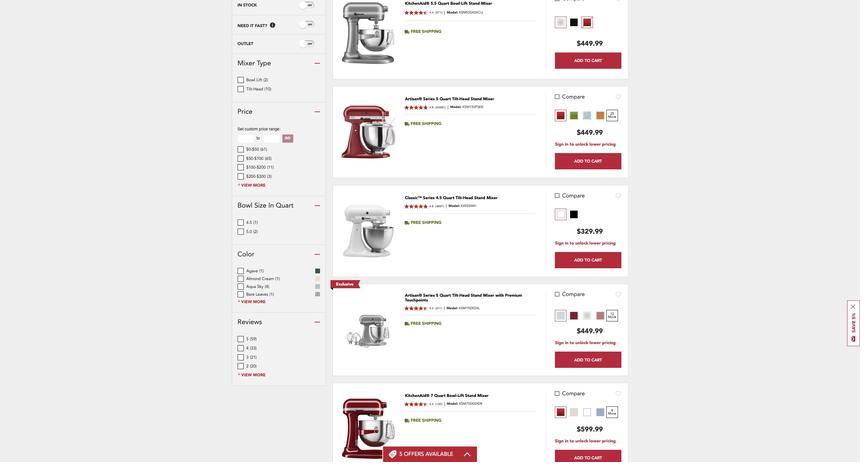Task type: describe. For each thing, give the bounding box(es) containing it.
2 (20)
[[246, 364, 257, 370]]

free shipping for artisan® series 5 quart tilt-head stand mixer
[[411, 121, 442, 127]]

(1) right leaves
[[270, 292, 274, 298]]

4
[[246, 346, 249, 351]]

stand up 'ksm70skxxer'
[[465, 394, 476, 399]]

0 horizontal spatial contour silver image
[[557, 18, 565, 27]]

fast?
[[255, 23, 267, 28]]

head for classic™ series 4.5 quart tilt-head stand mixer
[[463, 195, 473, 201]]

model: ksm55sxxxcu
[[447, 10, 483, 15]]

classic™
[[405, 195, 422, 201]]

0 vertical spatial empire red image
[[583, 18, 592, 27]]

lift for kitchenaid® 5.5 quart bowl-lift stand mixer
[[461, 1, 468, 6]]

kitchenaid® 7 quart bowl-lift stand mixer link
[[405, 394, 489, 399]]

type
[[257, 59, 271, 68]]

pricing for artisan® series 5 quart tilt-head stand mixer
[[602, 142, 616, 148]]

more right the blue velvet image
[[608, 412, 617, 416]]

4.8 (24381)
[[430, 106, 446, 109]]

3 to from the top
[[585, 258, 591, 263]]

0 horizontal spatial (2)
[[253, 229, 258, 235]]

empire red image for $449.99
[[557, 112, 565, 120]]

2 off from the top
[[308, 23, 312, 26]]

5 left offers
[[400, 451, 403, 459]]

plus image
[[238, 183, 240, 187]]

offers
[[404, 451, 424, 459]]

cart for artisan® series 5 quart tilt-head stand mixer with premium touchpoints
[[592, 358, 602, 363]]

matcha image
[[570, 112, 578, 120]]

in for artisan® series 5 quart tilt-head stand mixer
[[565, 142, 569, 148]]

with
[[496, 293, 504, 298]]

model: for $599.99
[[447, 402, 458, 407]]

5 shipping from the top
[[422, 418, 442, 424]]

it
[[250, 23, 254, 28]]

stand for artisan® series 5 quart tilt-head stand mixer with premium touchpoints
[[471, 293, 482, 298]]

3
[[246, 355, 249, 360]]

free for artisan® series 5 quart tilt-head stand mixer with premium touchpoints
[[411, 321, 421, 327]]

view more for color
[[241, 299, 266, 305]]

1 vertical spatial price
[[259, 127, 268, 132]]

kitchenaid® for kitchenaid® 7 quart bowl-lift stand mixer
[[405, 394, 430, 399]]

$0-
[[246, 147, 252, 152]]

free for kitchenaid® 5.5 quart bowl-lift stand mixer
[[411, 29, 421, 34]]

compare for $329.99
[[562, 192, 585, 200]]

0 vertical spatial (2)
[[264, 77, 268, 83]]

0 horizontal spatial white image
[[557, 211, 565, 219]]

Range From text field
[[238, 135, 254, 143]]

4.4
[[430, 11, 434, 14]]

25 more
[[608, 112, 617, 119]]

(11)
[[267, 165, 274, 170]]

3 (21)
[[246, 355, 257, 360]]

(211)
[[436, 307, 442, 310]]

artisan® series 5 quart tilt-head stand mixer
[[405, 96, 494, 102]]

sky
[[257, 284, 264, 290]]

cart for artisan® series 5 quart tilt-head stand mixer
[[592, 159, 602, 164]]

go
[[285, 136, 291, 141]]

1 vertical spatial lift
[[257, 77, 262, 83]]

3 sign in to unlock lower pricing from the top
[[555, 341, 616, 346]]

need it fast? filter is off switch
[[308, 23, 312, 27]]

set custom price range:
[[238, 127, 281, 132]]

25
[[611, 112, 614, 116]]

quart right 5.5
[[438, 1, 449, 6]]

(24381)
[[436, 106, 446, 109]]

bare leaves (1)
[[246, 292, 274, 298]]

head down the "bowl lift (2)"
[[254, 86, 263, 92]]

(21)
[[250, 355, 257, 360]]

$300
[[257, 174, 266, 180]]

agave (1)
[[246, 269, 264, 274]]

size
[[254, 201, 267, 210]]

add to wish list image for artisan® series 5 quart tilt-head stand mixer
[[616, 94, 622, 100]]

kitchenaid® 5.5 quart bowl-lift stand mixer image
[[340, 0, 397, 66]]

12
[[611, 312, 614, 317]]

bowl- for 5.5
[[451, 1, 461, 6]]

3 free from the top
[[411, 220, 421, 226]]

lower for classic™ series 4.5 quart tilt-head stand mixer
[[590, 241, 601, 247]]

series inside artisan® series 5 quart tilt-head stand mixer with premium touchpoints
[[423, 293, 435, 298]]

model: right (211)
[[447, 306, 458, 311]]

sign in to unlock lower pricing for artisan® series 5 quart tilt-head stand mixer
[[555, 142, 616, 148]]

bowl for bowl size in quart
[[238, 201, 253, 210]]

3 add from the top
[[575, 258, 584, 263]]

artisan® series 5 quart tilt-head stand mixer with premium touchpoints image
[[340, 310, 397, 350]]

add to cart for kitchenaid® 5.5 quart bowl-lift stand mixer
[[575, 58, 602, 63]]

shipping for kitchenaid® 5.5 quart bowl-lift stand mixer
[[422, 29, 442, 34]]

$100-
[[246, 165, 257, 170]]

add to cart for artisan® series 5 quart tilt-head stand mixer
[[575, 159, 602, 164]]

reviews element
[[232, 336, 326, 386]]

custom
[[245, 127, 258, 132]]

4.8 (4697)
[[430, 205, 444, 208]]

need it fast? element
[[238, 23, 267, 28]]

view more button for reviews
[[238, 373, 266, 378]]

to down passion red icon
[[570, 341, 574, 346]]

1 vertical spatial contour silver image
[[583, 312, 592, 320]]

aqua
[[246, 284, 256, 290]]

add for artisan® series 5 quart tilt-head stand mixer with premium touchpoints
[[575, 358, 584, 363]]

5.0
[[246, 229, 252, 235]]

off for in stock
[[308, 4, 312, 6]]

compare for $599.99
[[562, 390, 585, 398]]

3 add to cart button from the top
[[555, 252, 622, 269]]

reviews
[[238, 318, 262, 327]]

$50-$100 (65)
[[246, 156, 272, 161]]

in stock filter is off switch
[[308, 4, 312, 7]]

blue velvet image
[[597, 409, 605, 417]]

8 more
[[608, 409, 617, 416]]

cream
[[262, 277, 274, 282]]

(33)
[[250, 346, 257, 351]]

model: k45sswh
[[449, 204, 476, 209]]

model: ksm70skxxer
[[447, 402, 483, 407]]

milkshake image
[[570, 409, 578, 417]]

$200-
[[246, 174, 257, 180]]

3 cart from the top
[[592, 258, 602, 263]]

view for price
[[241, 183, 252, 188]]

scorched orange image
[[597, 112, 605, 120]]

tilt- for classic™ series 4.5 quart tilt-head stand mixer
[[456, 195, 463, 201]]

compare for $449.99
[[562, 93, 585, 101]]

stand for classic™ series 4.5 quart tilt-head stand mixer
[[475, 195, 486, 201]]

$599.99
[[577, 425, 603, 434]]

(1) up 5.0 (2)
[[253, 220, 258, 225]]

set
[[238, 127, 244, 132]]

add to wish list image
[[616, 193, 622, 199]]

classic™ series 4.5 quart tilt-head stand mixer image
[[340, 202, 397, 261]]

4.5 (1)
[[246, 220, 258, 225]]

25 more link
[[607, 110, 618, 121]]

stock
[[243, 3, 257, 8]]

$100-$200 (11)
[[246, 165, 274, 170]]

silver image
[[557, 312, 565, 320]]

3 add to cart from the top
[[575, 258, 602, 263]]

tilt- down the "bowl lift (2)"
[[246, 86, 254, 92]]

kitchenaid® 5.5 quart bowl-lift stand mixer
[[405, 1, 492, 6]]

ksm55sxxxcu
[[459, 10, 483, 15]]

4.8 for $449.99
[[430, 106, 434, 109]]

almond cream (1)
[[246, 277, 280, 282]]

8
[[612, 409, 613, 413]]

need
[[238, 23, 249, 28]]

close image
[[851, 305, 856, 309]]

12 more
[[608, 312, 617, 320]]

series for $329.99
[[423, 195, 435, 201]]

(3)
[[267, 174, 272, 180]]

more inside color element
[[253, 299, 266, 305]]

matte dried rose image
[[597, 312, 605, 320]]

8 more link
[[607, 407, 618, 419]]

add to wish list image for kitchenaid® 7 quart bowl-lift stand mixer
[[616, 391, 622, 397]]

model: ksm150pser
[[450, 105, 483, 110]]

view for reviews
[[241, 373, 252, 378]]

$329.99
[[577, 227, 603, 236]]

(4697)
[[436, 205, 444, 208]]

price image
[[315, 109, 320, 115]]

kitchenaid® 5.5 quart bowl-lift stand mixer link
[[405, 1, 492, 6]]

lift for kitchenaid® 7 quart bowl-lift stand mixer
[[458, 394, 464, 399]]

kitchenaid® for kitchenaid® 5.5 quart bowl-lift stand mixer
[[405, 1, 430, 6]]

Range To text field
[[263, 135, 280, 143]]

(1) right 'cream'
[[275, 277, 280, 282]]

color
[[238, 250, 254, 259]]

add to cart button for artisan® series 5 quart tilt-head stand mixer
[[555, 153, 622, 170]]

artisan® series 5 quart tilt-head stand mixer with premium touchpoints link
[[405, 293, 535, 303]]

4.4 (571)
[[430, 11, 443, 14]]

artisan® series 5 quart tilt-head stand mixer with premium touchpoints
[[405, 293, 522, 303]]

(1) up almond cream (1)
[[259, 269, 264, 274]]

quart for artisan® series 5 quart tilt-head stand mixer with premium touchpoints
[[440, 293, 451, 298]]

5.5
[[431, 1, 437, 6]]

view more button for price
[[238, 183, 266, 188]]

4.5 up (4697)
[[436, 195, 442, 201]]

add for artisan® series 5 quart tilt-head stand mixer
[[575, 159, 584, 164]]

range:
[[269, 127, 281, 132]]

7
[[431, 394, 433, 399]]

sign for kitchenaid® 7 quart bowl-lift stand mixer
[[555, 439, 564, 445]]

more inside 'reviews' element
[[253, 373, 266, 378]]

outlet
[[238, 41, 253, 47]]

almond
[[246, 277, 261, 282]]

go button
[[282, 135, 293, 143]]



Task type: vqa. For each thing, say whether or not it's contained in the screenshot.
'Maker.' in the right top of the page
no



Task type: locate. For each thing, give the bounding box(es) containing it.
(2) up '(10)'
[[264, 77, 268, 83]]

2 vertical spatial series
[[423, 293, 435, 298]]

white image left onyx black image
[[557, 211, 565, 219]]

view more button inside color element
[[238, 299, 266, 305]]

2 free from the top
[[411, 121, 421, 127]]

(59)
[[250, 337, 257, 342]]

reviews image
[[315, 320, 320, 325]]

head up model: ksm150pser
[[460, 96, 470, 102]]

to for artisan® series 5 quart tilt-head stand mixer
[[570, 142, 574, 148]]

sign in to unlock lower pricing down '$599.99'
[[555, 439, 616, 445]]

1 view more button from the top
[[238, 183, 266, 188]]

white image
[[557, 211, 565, 219], [583, 409, 592, 417]]

to
[[585, 58, 591, 63], [585, 159, 591, 164], [585, 258, 591, 263], [585, 358, 591, 363], [585, 456, 591, 461]]

mixer type
[[238, 59, 271, 68]]

lift up the "tilt-head (10)"
[[257, 77, 262, 83]]

view more for reviews
[[241, 373, 266, 378]]

1 vertical spatial view more button
[[238, 299, 266, 305]]

3 view from the top
[[241, 373, 252, 378]]

contour silver image
[[557, 18, 565, 27], [583, 312, 592, 320]]

3 off from the top
[[308, 43, 312, 45]]

ksm192xdsl
[[459, 306, 480, 311]]

0 vertical spatial view
[[241, 183, 252, 188]]

add to cart
[[575, 58, 602, 63], [575, 159, 602, 164], [575, 258, 602, 263], [575, 358, 602, 363], [575, 456, 602, 461]]

empire red image for $599.99
[[557, 409, 565, 417]]

bowl size in quart image
[[315, 203, 320, 209]]

free for artisan® series 5 quart tilt-head stand mixer
[[411, 121, 421, 127]]

lower down scorched orange image
[[590, 142, 601, 148]]

premium
[[505, 293, 522, 298]]

more right the matte dried rose icon at right
[[608, 315, 617, 320]]

2 add to cart from the top
[[575, 159, 602, 164]]

5 (59)
[[246, 337, 257, 342]]

color element
[[232, 268, 326, 313]]

view more button down $200-
[[238, 183, 266, 188]]

more inside price element
[[253, 183, 266, 188]]

unlock for kitchenaid® 7 quart bowl-lift stand mixer
[[576, 439, 589, 445]]

plus image inside color element
[[238, 299, 240, 304]]

stand inside artisan® series 5 quart tilt-head stand mixer with premium touchpoints
[[471, 293, 482, 298]]

1 $449.99 from the top
[[577, 39, 603, 48]]

tilt- for artisan® series 5 quart tilt-head stand mixer with premium touchpoints
[[452, 293, 460, 298]]

head up model: ksm192xdsl
[[460, 293, 470, 298]]

$0-$50 (61)
[[246, 147, 267, 152]]

lift up model: ksm70skxxer
[[458, 394, 464, 399]]

stand
[[469, 1, 480, 6], [471, 96, 482, 102], [475, 195, 486, 201], [471, 293, 482, 298], [465, 394, 476, 399]]

4 compare from the top
[[562, 390, 585, 398]]

model: for $329.99
[[449, 204, 460, 209]]

4 add to wish list image from the top
[[616, 391, 622, 397]]

shipping for artisan® series 5 quart tilt-head stand mixer
[[422, 121, 442, 127]]

3 view more from the top
[[241, 373, 266, 378]]

1 view from the top
[[241, 183, 252, 188]]

view more button down 2 (20)
[[238, 373, 266, 378]]

stand up k45sswh
[[475, 195, 486, 201]]

1 vertical spatial empire red image
[[557, 112, 565, 120]]

black matte image
[[570, 18, 578, 27]]

series up 4.5 (211)
[[423, 293, 435, 298]]

quart up (4697)
[[443, 195, 455, 201]]

ksm70skxxer
[[459, 402, 483, 407]]

(20)
[[250, 364, 257, 370]]

lift up model: ksm55sxxxcu
[[461, 1, 468, 6]]

unlock down passion red icon
[[576, 341, 589, 346]]

2 sign from the top
[[555, 241, 564, 247]]

sign in to unlock lower pricing down '$329.99' on the right of page
[[555, 241, 616, 247]]

add
[[575, 58, 584, 63], [575, 159, 584, 164], [575, 258, 584, 263], [575, 358, 584, 363], [575, 456, 584, 461]]

available
[[426, 451, 453, 459]]

pricing down '$599.99'
[[602, 439, 616, 445]]

lift
[[461, 1, 468, 6], [257, 77, 262, 83], [458, 394, 464, 399]]

2 add from the top
[[575, 159, 584, 164]]

plus image for color
[[238, 299, 240, 304]]

2 view more button from the top
[[238, 299, 266, 305]]

3 unlock from the top
[[576, 341, 589, 346]]

view more inside color element
[[241, 299, 266, 305]]

4.5 for 4.5 (120)
[[430, 403, 434, 406]]

1 lower from the top
[[590, 142, 601, 148]]

sign in to unlock lower pricing for classic™ series 4.5 quart tilt-head stand mixer
[[555, 241, 616, 247]]

lower down '$329.99' on the right of page
[[590, 241, 601, 247]]

1 shipping from the top
[[422, 29, 442, 34]]

quart inside artisan® series 5 quart tilt-head stand mixer with premium touchpoints
[[440, 293, 451, 298]]

12 more link
[[607, 310, 618, 322]]

$449.99 down mineral water blue image at the top right of page
[[577, 128, 603, 137]]

pricing for kitchenaid® 7 quart bowl-lift stand mixer
[[602, 439, 616, 445]]

add to cart button for kitchenaid® 5.5 quart bowl-lift stand mixer
[[555, 53, 622, 69]]

shipping down 4.4
[[422, 29, 442, 34]]

stand up ksm192xdsl
[[471, 293, 482, 298]]

classic™ series 4.5 quart tilt-head stand mixer
[[405, 195, 498, 201]]

shipping
[[422, 29, 442, 34], [422, 121, 442, 127], [422, 220, 442, 226], [422, 321, 442, 327], [422, 418, 442, 424]]

1 vertical spatial plus image
[[238, 373, 240, 377]]

4.8 left (24381)
[[430, 106, 434, 109]]

price element
[[232, 125, 326, 196]]

1 sign from the top
[[555, 142, 564, 148]]

0 vertical spatial contour silver image
[[557, 18, 565, 27]]

3 add to wish list image from the top
[[616, 292, 622, 297]]

4 free from the top
[[411, 321, 421, 327]]

4.5 left (211)
[[430, 307, 434, 310]]

pricing down the 25 more link
[[602, 142, 616, 148]]

view down 2
[[241, 373, 252, 378]]

off down the in stock filter is off switch
[[308, 23, 312, 26]]

view more inside price element
[[241, 183, 266, 188]]

kitchenaid® 7 quart bowl-lift stand mixer
[[405, 394, 489, 399]]

2 vertical spatial view
[[241, 373, 252, 378]]

quart for artisan® series 5 quart tilt-head stand mixer
[[440, 96, 451, 102]]

1 view more from the top
[[241, 183, 266, 188]]

tilt- up 'model: k45sswh'
[[456, 195, 463, 201]]

off for outlet
[[308, 43, 312, 45]]

add for kitchenaid® 5.5 quart bowl-lift stand mixer
[[575, 58, 584, 63]]

4.5 for 4.5 (1)
[[246, 220, 252, 225]]

plus image for reviews
[[238, 373, 240, 377]]

view more down $200-
[[241, 183, 266, 188]]

1 horizontal spatial (2)
[[264, 77, 268, 83]]

lower for kitchenaid® 7 quart bowl-lift stand mixer
[[590, 439, 601, 445]]

free
[[411, 29, 421, 34], [411, 121, 421, 127], [411, 220, 421, 226], [411, 321, 421, 327], [411, 418, 421, 424]]

4 pricing from the top
[[602, 439, 616, 445]]

2 $449.99 from the top
[[577, 128, 603, 137]]

free shipping down 4.8 (24381)
[[411, 121, 442, 127]]

passion red image
[[570, 312, 578, 320]]

to for artisan® series 5 quart tilt-head stand mixer with premium touchpoints
[[585, 358, 591, 363]]

onyx black image
[[570, 211, 578, 219]]

bowl size in quart
[[238, 201, 294, 210]]

0 vertical spatial bowl-
[[451, 1, 461, 6]]

shipping down 4.5 (120)
[[422, 418, 442, 424]]

sign in to unlock lower pricing
[[555, 142, 616, 148], [555, 241, 616, 247], [555, 341, 616, 346], [555, 439, 616, 445]]

$50
[[252, 147, 259, 152]]

4 free shipping from the top
[[411, 321, 442, 327]]

2 view more from the top
[[241, 299, 266, 305]]

3 sign from the top
[[555, 341, 564, 346]]

head for artisan® series 5 quart tilt-head stand mixer
[[460, 96, 470, 102]]

0 vertical spatial off
[[308, 4, 312, 6]]

5 add to cart button from the top
[[555, 451, 622, 463]]

to down the milkshake icon
[[570, 439, 574, 445]]

0 vertical spatial kitchenaid®
[[405, 1, 430, 6]]

3 free shipping from the top
[[411, 220, 442, 226]]

to inside price element
[[257, 136, 260, 141]]

cart for kitchenaid® 5.5 quart bowl-lift stand mixer
[[592, 58, 602, 63]]

$100
[[255, 156, 264, 161]]

2 cart from the top
[[592, 159, 602, 164]]

view more
[[241, 183, 266, 188], [241, 299, 266, 305], [241, 373, 266, 378]]

view more inside 'reviews' element
[[241, 373, 266, 378]]

4.5 (211)
[[430, 307, 442, 310]]

5 inside 'reviews' element
[[246, 337, 249, 342]]

empire red image left matcha icon
[[557, 112, 565, 120]]

quart up (211)
[[440, 293, 451, 298]]

bowl up the "tilt-head (10)"
[[246, 77, 255, 83]]

2 vertical spatial view more
[[241, 373, 266, 378]]

view for color
[[241, 299, 252, 305]]

1 kitchenaid® from the top
[[405, 1, 430, 6]]

1 add to cart button from the top
[[555, 53, 622, 69]]

empire red image
[[583, 18, 592, 27], [557, 112, 565, 120], [557, 409, 565, 417]]

artisan® for artisan® series 5 quart tilt-head stand mixer
[[405, 96, 422, 102]]

shipping down 4.5 (211)
[[422, 321, 442, 327]]

1 vertical spatial bowl
[[238, 201, 253, 210]]

1 unlock from the top
[[576, 142, 589, 148]]

2 plus image from the top
[[238, 373, 240, 377]]

unlock down '$329.99' on the right of page
[[576, 241, 589, 247]]

3 view more button from the top
[[238, 373, 266, 378]]

5 add from the top
[[575, 456, 584, 461]]

k45sswh
[[461, 204, 476, 209]]

view more button inside 'reviews' element
[[238, 373, 266, 378]]

view
[[241, 183, 252, 188], [241, 299, 252, 305], [241, 373, 252, 378]]

5 to from the top
[[585, 456, 591, 461]]

off up need it fast? filter is off switch
[[308, 4, 312, 6]]

5 free from the top
[[411, 418, 421, 424]]

4 add from the top
[[575, 358, 584, 363]]

need it fast?
[[238, 23, 267, 28]]

2 add to wish list image from the top
[[616, 94, 622, 100]]

0 vertical spatial lift
[[461, 1, 468, 6]]

series for $449.99
[[423, 96, 435, 102]]

sign for artisan® series 5 quart tilt-head stand mixer
[[555, 142, 564, 148]]

compare
[[562, 93, 585, 101], [562, 192, 585, 200], [562, 291, 585, 298], [562, 390, 585, 398]]

series up 4.8 (4697)
[[423, 195, 435, 201]]

1 vertical spatial view more
[[241, 299, 266, 305]]

1 horizontal spatial price
[[259, 127, 268, 132]]

model: down kitchenaid® 5.5 quart bowl-lift stand mixer link
[[447, 10, 458, 15]]

kitchenaid® 7 quart bowl-lift stand mixer image
[[340, 397, 397, 462]]

agave
[[246, 269, 258, 274]]

in
[[565, 142, 569, 148], [269, 201, 274, 210], [565, 241, 569, 247], [565, 341, 569, 346], [565, 439, 569, 445]]

tilt- inside artisan® series 5 quart tilt-head stand mixer with premium touchpoints
[[452, 293, 460, 298]]

2 pricing from the top
[[602, 241, 616, 247]]

0 vertical spatial 4.8
[[430, 106, 434, 109]]

1 horizontal spatial white image
[[583, 409, 592, 417]]

1 vertical spatial $449.99
[[577, 128, 603, 137]]

classic™ series 4.5 quart tilt-head stand mixer link
[[405, 195, 498, 201]]

$449.99 down black matte 'image'
[[577, 39, 603, 48]]

(571)
[[436, 11, 443, 14]]

2
[[246, 364, 249, 370]]

compare up onyx black image
[[562, 192, 585, 200]]

1 vertical spatial off
[[308, 23, 312, 26]]

mixer type image
[[315, 61, 320, 66]]

2 vertical spatial lift
[[458, 394, 464, 399]]

free shipping down 4.5 (211)
[[411, 321, 442, 327]]

view inside color element
[[241, 299, 252, 305]]

artisan® series 5 quart tilt-head stand mixer link
[[405, 96, 494, 102]]

2 vertical spatial view more button
[[238, 373, 266, 378]]

free shipping for artisan® series 5 quart tilt-head stand mixer with premium touchpoints
[[411, 321, 442, 327]]

view right plus icon
[[241, 183, 252, 188]]

5.0 (2)
[[246, 229, 258, 235]]

to down set custom price range:
[[257, 136, 260, 141]]

0 vertical spatial bowl
[[246, 77, 255, 83]]

4.8 for $329.99
[[430, 205, 434, 208]]

1 4.8 from the top
[[430, 106, 434, 109]]

0 vertical spatial price
[[238, 107, 253, 116]]

(1)
[[253, 220, 258, 225], [259, 269, 264, 274], [275, 277, 280, 282], [270, 292, 274, 298]]

4 cart from the top
[[592, 358, 602, 363]]

1 vertical spatial view
[[241, 299, 252, 305]]

5 inside artisan® series 5 quart tilt-head stand mixer with premium touchpoints
[[436, 293, 439, 298]]

(65)
[[265, 156, 272, 161]]

1 off from the top
[[308, 4, 312, 6]]

view more button down bare
[[238, 299, 266, 305]]

(2)
[[264, 77, 268, 83], [253, 229, 258, 235]]

bare
[[246, 292, 255, 298]]

4 lower from the top
[[590, 439, 601, 445]]

1 add to cart from the top
[[575, 58, 602, 63]]

empire red image right black matte 'image'
[[583, 18, 592, 27]]

1 free from the top
[[411, 29, 421, 34]]

stand up the ksm55sxxxcu
[[469, 1, 480, 6]]

sign in to unlock lower pricing for kitchenaid® 7 quart bowl-lift stand mixer
[[555, 439, 616, 445]]

quart right size
[[276, 201, 294, 210]]

1 vertical spatial bowl-
[[447, 394, 458, 399]]

model: down artisan® series 5 quart tilt-head stand mixer link
[[450, 105, 462, 110]]

0 vertical spatial $449.99
[[577, 39, 603, 48]]

3 $449.99 from the top
[[577, 327, 603, 336]]

head
[[254, 86, 263, 92], [460, 96, 470, 102], [463, 195, 473, 201], [460, 293, 470, 298]]

1 to from the top
[[585, 58, 591, 63]]

quart
[[438, 1, 449, 6], [440, 96, 451, 102], [443, 195, 455, 201], [276, 201, 294, 210], [440, 293, 451, 298], [435, 394, 446, 399]]

add to wish list image for kitchenaid® 5.5 quart bowl-lift stand mixer
[[616, 0, 622, 1]]

1 artisan® from the top
[[405, 96, 422, 102]]

2 free shipping from the top
[[411, 121, 442, 127]]

bowl- for 7
[[447, 394, 458, 399]]

2 add to cart button from the top
[[555, 153, 622, 170]]

4 to from the top
[[585, 358, 591, 363]]

1 vertical spatial artisan®
[[405, 293, 422, 298]]

mixer inside artisan® series 5 quart tilt-head stand mixer with premium touchpoints
[[483, 293, 494, 298]]

plus image inside 'reviews' element
[[238, 373, 240, 377]]

off down need it fast? filter is off switch
[[308, 43, 312, 45]]

model: down the kitchenaid® 7 quart bowl-lift stand mixer link
[[447, 402, 458, 407]]

compare up passion red icon
[[562, 291, 585, 298]]

ksm150pser
[[463, 105, 483, 110]]

1 vertical spatial white image
[[583, 409, 592, 417]]

tilt- up model: ksm192xdsl
[[452, 293, 460, 298]]

1 vertical spatial 4.8
[[430, 205, 434, 208]]

2 kitchenaid® from the top
[[405, 394, 430, 399]]

1 sign in to unlock lower pricing from the top
[[555, 142, 616, 148]]

quart for classic™ series 4.5 quart tilt-head stand mixer
[[443, 195, 455, 201]]

1 vertical spatial kitchenaid®
[[405, 394, 430, 399]]

series up 4.8 (24381)
[[423, 96, 435, 102]]

more right scorched orange image
[[608, 115, 617, 119]]

contour silver image left the matte dried rose icon at right
[[583, 312, 592, 320]]

free shipping for kitchenaid® 5.5 quart bowl-lift stand mixer
[[411, 29, 442, 34]]

5 cart from the top
[[592, 456, 602, 461]]

5 offers available
[[400, 451, 453, 459]]

compare up the milkshake icon
[[562, 390, 585, 398]]

4.5 up 5.0
[[246, 220, 252, 225]]

4 unlock from the top
[[576, 439, 589, 445]]

sign in to unlock lower pricing down mineral water blue image at the top right of page
[[555, 142, 616, 148]]

lower down '$599.99'
[[590, 439, 601, 445]]

shipping for artisan® series 5 quart tilt-head stand mixer with premium touchpoints
[[422, 321, 442, 327]]

2 lower from the top
[[590, 241, 601, 247]]

add to wish list image
[[616, 0, 622, 1], [616, 94, 622, 100], [616, 292, 622, 297], [616, 391, 622, 397]]

0 vertical spatial view more
[[241, 183, 266, 188]]

aqua sky (4)
[[246, 284, 269, 290]]

5 left (59)
[[246, 337, 249, 342]]

stand for artisan® series 5 quart tilt-head stand mixer
[[471, 96, 482, 102]]

0 horizontal spatial price
[[238, 107, 253, 116]]

bowl- up model: ksm55sxxxcu
[[451, 1, 461, 6]]

kitchenaid® left 5.5
[[405, 1, 430, 6]]

unlock for classic™ series 4.5 quart tilt-head stand mixer
[[576, 241, 589, 247]]

plus image
[[238, 299, 240, 304], [238, 373, 240, 377]]

5 up 4.8 (24381)
[[436, 96, 439, 102]]

quart for bowl size in quart
[[276, 201, 294, 210]]

free shipping down 4.5 (120)
[[411, 418, 442, 424]]

in stock
[[238, 3, 257, 8]]

in for kitchenaid® 7 quart bowl-lift stand mixer
[[565, 439, 569, 445]]

2 artisan® from the top
[[405, 293, 422, 298]]

$200-$300 (3)
[[246, 174, 272, 180]]

more down $200-$300 (3)
[[253, 183, 266, 188]]

head up k45sswh
[[463, 195, 473, 201]]

free shipping
[[411, 29, 442, 34], [411, 121, 442, 127], [411, 220, 442, 226], [411, 321, 442, 327], [411, 418, 442, 424]]

0 vertical spatial white image
[[557, 211, 565, 219]]

3 pricing from the top
[[602, 341, 616, 346]]

artisan®
[[405, 96, 422, 102], [405, 293, 422, 298]]

tilt-head (10)
[[246, 86, 271, 92]]

3 lower from the top
[[590, 341, 601, 346]]

artisan® inside artisan® series 5 quart tilt-head stand mixer with premium touchpoints
[[405, 293, 422, 298]]

$449.99
[[577, 39, 603, 48], [577, 128, 603, 137], [577, 327, 603, 336]]

5 free shipping from the top
[[411, 418, 442, 424]]

to for kitchenaid® 5.5 quart bowl-lift stand mixer
[[585, 58, 591, 63]]

pricing down '$329.99' on the right of page
[[602, 241, 616, 247]]

free shipping down 4.4
[[411, 29, 442, 34]]

2 shipping from the top
[[422, 121, 442, 127]]

to for kitchenaid® 7 quart bowl-lift stand mixer
[[570, 439, 574, 445]]

1 plus image from the top
[[238, 299, 240, 304]]

(10)
[[265, 86, 271, 92]]

2 sign in to unlock lower pricing from the top
[[555, 241, 616, 247]]

contour silver image left black matte 'image'
[[557, 18, 565, 27]]

artisan® for artisan® series 5 quart tilt-head stand mixer with premium touchpoints
[[405, 293, 422, 298]]

view inside price element
[[241, 183, 252, 188]]

0 vertical spatial view more button
[[238, 183, 266, 188]]

head for artisan® series 5 quart tilt-head stand mixer with premium touchpoints
[[460, 293, 470, 298]]

mineral water blue image
[[583, 112, 592, 120]]

price up 'set'
[[238, 107, 253, 116]]

view more button for color
[[238, 299, 266, 305]]

1 free shipping from the top
[[411, 29, 442, 34]]

to down onyx black image
[[570, 241, 574, 247]]

lower for artisan® series 5 quart tilt-head stand mixer
[[590, 142, 601, 148]]

5 add to cart from the top
[[575, 456, 602, 461]]

2 4.8 from the top
[[430, 205, 434, 208]]

to down matcha icon
[[570, 142, 574, 148]]

4 add to cart button from the top
[[555, 352, 622, 369]]

model:
[[447, 10, 458, 15], [450, 105, 462, 110], [449, 204, 460, 209], [447, 306, 458, 311], [447, 402, 458, 407]]

more
[[608, 115, 617, 119], [253, 183, 266, 188], [253, 299, 266, 305], [608, 315, 617, 320], [253, 373, 266, 378], [608, 412, 617, 416]]

4 sign in to unlock lower pricing from the top
[[555, 439, 616, 445]]

model: ksm192xdsl
[[447, 306, 480, 311]]

price left range:
[[259, 127, 268, 132]]

2 vertical spatial off
[[308, 43, 312, 45]]

compare up matcha icon
[[562, 93, 585, 101]]

color image
[[315, 252, 320, 257]]

0 vertical spatial plus image
[[238, 299, 240, 304]]

2 compare from the top
[[562, 192, 585, 200]]

in
[[238, 3, 242, 8]]

bowl for bowl lift (2)
[[246, 77, 255, 83]]

$449.99 down the matte dried rose icon at right
[[577, 327, 603, 336]]

outlet filter is off switch
[[308, 42, 312, 46]]

4.5 for 4.5 (211)
[[430, 307, 434, 310]]

1 vertical spatial series
[[423, 195, 435, 201]]

4 (33)
[[246, 346, 257, 351]]

1 add from the top
[[575, 58, 584, 63]]

view more button inside price element
[[238, 183, 266, 188]]

0 vertical spatial artisan®
[[405, 96, 422, 102]]

unlock down '$599.99'
[[576, 439, 589, 445]]

tilt- for artisan® series 5 quart tilt-head stand mixer
[[452, 96, 460, 102]]

to for classic™ series 4.5 quart tilt-head stand mixer
[[570, 241, 574, 247]]

1 add to wish list image from the top
[[616, 0, 622, 1]]

bowl- up model: ksm70skxxer
[[447, 394, 458, 399]]

kitchenaid® left 7
[[405, 394, 430, 399]]

2 vertical spatial empire red image
[[557, 409, 565, 417]]

view more down the (20)
[[241, 373, 266, 378]]

4.5
[[436, 195, 442, 201], [246, 220, 252, 225], [430, 307, 434, 310], [430, 403, 434, 406]]

tilt- up model: ksm150pser
[[452, 96, 460, 102]]

4.5 left (120)
[[430, 403, 434, 406]]

4 shipping from the top
[[422, 321, 442, 327]]

unlock for artisan® series 5 quart tilt-head stand mixer
[[576, 142, 589, 148]]

stand up ksm150pser
[[471, 96, 482, 102]]

view down bare
[[241, 299, 252, 305]]

0 vertical spatial series
[[423, 96, 435, 102]]

4 sign from the top
[[555, 439, 564, 445]]

tooltip
[[270, 22, 275, 28]]

(4)
[[265, 284, 269, 290]]

2 view from the top
[[241, 299, 252, 305]]

pricing for classic™ series 4.5 quart tilt-head stand mixer
[[602, 241, 616, 247]]

3 shipping from the top
[[422, 220, 442, 226]]

quart right 7
[[435, 394, 446, 399]]

cart
[[592, 58, 602, 63], [592, 159, 602, 164], [592, 258, 602, 263], [592, 358, 602, 363], [592, 456, 602, 461]]

$200
[[257, 165, 266, 170]]

free shipping down 4.8 (4697)
[[411, 220, 442, 226]]

$50-
[[246, 156, 255, 161]]

5
[[436, 96, 439, 102], [436, 293, 439, 298], [246, 337, 249, 342], [400, 451, 403, 459]]

4 add to cart from the top
[[575, 358, 602, 363]]

touchpoints
[[405, 298, 428, 303]]

artisan® series 5 quart tilt-head stand mixer image
[[340, 104, 397, 160]]

1 pricing from the top
[[602, 142, 616, 148]]

3 compare from the top
[[562, 291, 585, 298]]

model: for $449.99
[[450, 105, 462, 110]]

bowl left size
[[238, 201, 253, 210]]

1 compare from the top
[[562, 93, 585, 101]]

2 to from the top
[[585, 159, 591, 164]]

add to cart for artisan® series 5 quart tilt-head stand mixer with premium touchpoints
[[575, 358, 602, 363]]

view more for price
[[241, 183, 266, 188]]

1 horizontal spatial contour silver image
[[583, 312, 592, 320]]

2 vertical spatial $449.99
[[577, 327, 603, 336]]

1 cart from the top
[[592, 58, 602, 63]]

2 unlock from the top
[[576, 241, 589, 247]]

add to cart button for artisan® series 5 quart tilt-head stand mixer with premium touchpoints
[[555, 352, 622, 369]]

shipping down 4.8 (4697)
[[422, 220, 442, 226]]

lower down the matte dried rose icon at right
[[590, 341, 601, 346]]

1 vertical spatial (2)
[[253, 229, 258, 235]]

more down the bare leaves (1)
[[253, 299, 266, 305]]

4.5 (120)
[[430, 403, 443, 406]]

off
[[308, 4, 312, 6], [308, 23, 312, 26], [308, 43, 312, 45]]

bowl-
[[451, 1, 461, 6], [447, 394, 458, 399]]

4.8 left (4697)
[[430, 205, 434, 208]]

to for artisan® series 5 quart tilt-head stand mixer
[[585, 159, 591, 164]]

head inside artisan® series 5 quart tilt-head stand mixer with premium touchpoints
[[460, 293, 470, 298]]

in for classic™ series 4.5 quart tilt-head stand mixer
[[565, 241, 569, 247]]

sign for classic™ series 4.5 quart tilt-head stand mixer
[[555, 241, 564, 247]]



